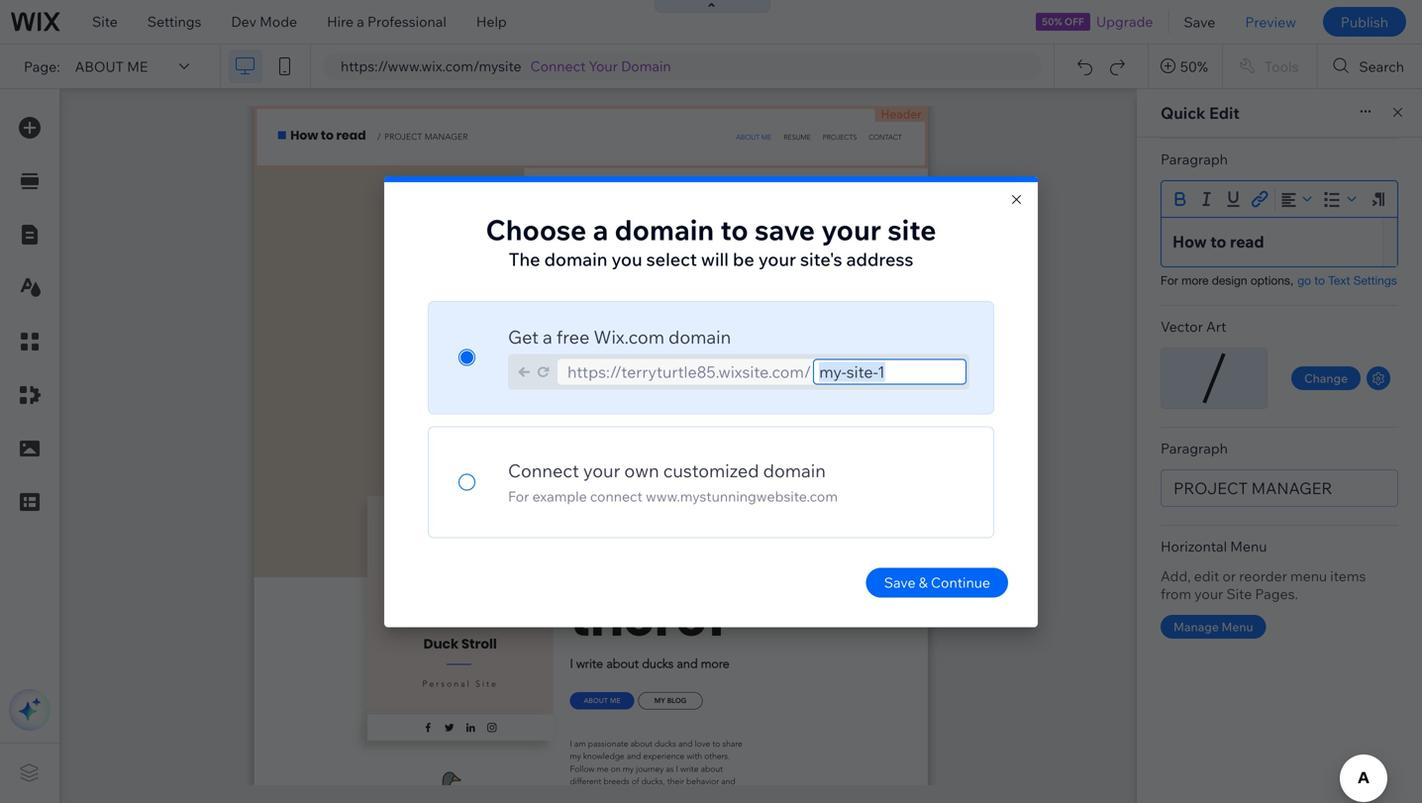 Task type: locate. For each thing, give the bounding box(es) containing it.
0 vertical spatial 50%
[[1042, 15, 1062, 28]]

50% inside button
[[1180, 58, 1208, 75]]

reorder
[[1239, 567, 1287, 585]]

for left more
[[1161, 273, 1178, 287]]

save inside save & continue button
[[884, 574, 916, 591]]

menu for manage menu
[[1222, 619, 1253, 634]]

1 vertical spatial connect
[[508, 459, 579, 482]]

None text field
[[813, 359, 967, 384]]

0 vertical spatial connect
[[530, 57, 586, 75]]

will
[[701, 248, 729, 270]]

paragraph up the project
[[1161, 440, 1228, 457]]

add,
[[1161, 567, 1191, 585]]

a inside choose a domain to save your site the domain you select will be your site's address
[[593, 212, 608, 247]]

50% down save button at top
[[1180, 58, 1208, 75]]

a right get
[[543, 326, 552, 348]]

get a free wix.com domain
[[508, 326, 731, 348]]

domain down choose
[[544, 248, 607, 270]]

settings
[[147, 13, 201, 30], [1353, 273, 1397, 287]]

50%
[[1042, 15, 1062, 28], [1180, 58, 1208, 75]]

settings up the me
[[147, 13, 201, 30]]

or
[[1222, 567, 1236, 585]]

get
[[508, 326, 539, 348]]

your down edit
[[1194, 585, 1223, 603]]

1 vertical spatial for
[[508, 487, 529, 505]]

50% button
[[1149, 45, 1222, 88]]

0 horizontal spatial site
[[92, 13, 118, 30]]

1 horizontal spatial 50%
[[1180, 58, 1208, 75]]

tools
[[1265, 58, 1299, 75]]

0 horizontal spatial for
[[508, 487, 529, 505]]

the
[[509, 248, 540, 270]]

from
[[1161, 585, 1191, 603]]

preview button
[[1230, 0, 1311, 44]]

50% left "off" on the right
[[1042, 15, 1062, 28]]

1 horizontal spatial save
[[1184, 13, 1215, 30]]

edit
[[1209, 103, 1240, 123]]

off
[[1064, 15, 1084, 28]]

site
[[888, 212, 936, 247]]

domain up www.mystunningwebsite.com
[[763, 459, 826, 482]]

0 vertical spatial save
[[1184, 13, 1215, 30]]

2 vertical spatial a
[[543, 326, 552, 348]]

a
[[357, 13, 364, 30], [593, 212, 608, 247], [543, 326, 552, 348]]

publish button
[[1323, 7, 1406, 37]]

hire
[[327, 13, 354, 30]]

1 vertical spatial a
[[593, 212, 608, 247]]

vector art
[[1161, 318, 1226, 335]]

1 vertical spatial 50%
[[1180, 58, 1208, 75]]

site up about at the top of page
[[92, 13, 118, 30]]

connect up example
[[508, 459, 579, 482]]

a for domain
[[593, 212, 608, 247]]

save & continue button
[[866, 568, 1008, 597]]

1 vertical spatial menu
[[1222, 619, 1253, 634]]

pages.
[[1255, 585, 1298, 603]]

connect
[[530, 57, 586, 75], [508, 459, 579, 482]]

publish
[[1341, 13, 1388, 30]]

1 vertical spatial to
[[1315, 273, 1325, 287]]

2 paragraph from the top
[[1161, 440, 1228, 457]]

horizontal menu
[[1161, 538, 1267, 555]]

your
[[589, 57, 618, 75]]

domain
[[615, 212, 714, 247], [544, 248, 607, 270], [668, 326, 731, 348], [763, 459, 826, 482]]

container image
[[1248, 187, 1272, 211]]

more
[[1182, 273, 1209, 287]]

settings right text
[[1353, 273, 1397, 287]]

select
[[646, 248, 697, 270]]

0 vertical spatial paragraph
[[1161, 151, 1228, 168]]

1 vertical spatial save
[[884, 574, 916, 591]]

change
[[1304, 371, 1348, 386]]

save for save & continue
[[884, 574, 916, 591]]

a right hire
[[357, 13, 364, 30]]

professional
[[367, 13, 446, 30]]

quick edit
[[1161, 103, 1240, 123]]

paragraph down quick edit
[[1161, 151, 1228, 168]]

menu up reorder at the right of the page
[[1230, 538, 1267, 555]]

a right choose
[[593, 212, 608, 247]]

50% for 50% off
[[1042, 15, 1062, 28]]

me
[[127, 58, 148, 75]]

0 horizontal spatial to
[[720, 212, 748, 247]]

wix.com
[[594, 326, 664, 348]]

connect
[[590, 487, 643, 505]]

2 horizontal spatial a
[[593, 212, 608, 247]]

www.mystunningwebsite.com
[[646, 487, 838, 505]]

https://www.wix.com/mysite
[[341, 57, 521, 75]]

site
[[92, 13, 118, 30], [1226, 585, 1252, 603]]

text
[[1328, 273, 1350, 287]]

domain inside connect your own customized domain for example connect www.mystunningwebsite.com
[[763, 459, 826, 482]]

domain up https://terryturtle85.wixsite.com/ at top
[[668, 326, 731, 348]]

choose
[[486, 212, 587, 247]]

1 horizontal spatial to
[[1315, 273, 1325, 287]]

0 horizontal spatial 50%
[[1042, 15, 1062, 28]]

for
[[1161, 273, 1178, 287], [508, 487, 529, 505]]

for left example
[[508, 487, 529, 505]]

save up 50% button
[[1184, 13, 1215, 30]]

preview
[[1245, 13, 1296, 30]]

1 paragraph from the top
[[1161, 151, 1228, 168]]

1 horizontal spatial for
[[1161, 273, 1178, 287]]

menu right manage
[[1222, 619, 1253, 634]]

choose a domain to save your site the domain you select will be your site's address
[[486, 212, 936, 270]]

save left '&'
[[884, 574, 916, 591]]

50% off
[[1042, 15, 1084, 28]]

0 vertical spatial site
[[92, 13, 118, 30]]

manage menu button
[[1161, 615, 1266, 639]]

your up connect at the left
[[583, 459, 620, 482]]

to right go
[[1315, 273, 1325, 287]]

site's
[[800, 248, 842, 270]]

1 horizontal spatial settings
[[1353, 273, 1397, 287]]

your inside connect your own customized domain for example connect www.mystunningwebsite.com
[[583, 459, 620, 482]]

your up address
[[821, 212, 881, 247]]

your down save
[[758, 248, 796, 270]]

menu
[[1230, 538, 1267, 555], [1222, 619, 1253, 634]]

0 horizontal spatial a
[[357, 13, 364, 30]]

paragraph
[[1161, 151, 1228, 168], [1161, 440, 1228, 457]]

save inside save button
[[1184, 13, 1215, 30]]

hire a professional
[[327, 13, 446, 30]]

art
[[1206, 318, 1226, 335]]

save
[[1184, 13, 1215, 30], [884, 574, 916, 591]]

customized
[[663, 459, 759, 482]]

horizontal
[[1161, 538, 1227, 555]]

to
[[720, 212, 748, 247], [1315, 273, 1325, 287]]

0 vertical spatial a
[[357, 13, 364, 30]]

header
[[881, 106, 922, 121]]

site down or on the bottom right of page
[[1226, 585, 1252, 603]]

1 vertical spatial site
[[1226, 585, 1252, 603]]

your
[[821, 212, 881, 247], [758, 248, 796, 270], [583, 459, 620, 482], [1194, 585, 1223, 603]]

0 vertical spatial menu
[[1230, 538, 1267, 555]]

1 horizontal spatial a
[[543, 326, 552, 348]]

for inside connect your own customized domain for example connect www.mystunningwebsite.com
[[508, 487, 529, 505]]

0 vertical spatial to
[[720, 212, 748, 247]]

manager
[[1251, 478, 1332, 498]]

1 vertical spatial paragraph
[[1161, 440, 1228, 457]]

0 horizontal spatial save
[[884, 574, 916, 591]]

1 horizontal spatial site
[[1226, 585, 1252, 603]]

to up be
[[720, 212, 748, 247]]

connect left your
[[530, 57, 586, 75]]

menu inside manage menu button
[[1222, 619, 1253, 634]]

tools button
[[1223, 45, 1316, 88]]

0 horizontal spatial settings
[[147, 13, 201, 30]]



Task type: vqa. For each thing, say whether or not it's contained in the screenshot.
Media
no



Task type: describe. For each thing, give the bounding box(es) containing it.
menu
[[1290, 567, 1327, 585]]

change button
[[1291, 366, 1361, 390]]

free
[[556, 326, 590, 348]]

be
[[733, 248, 754, 270]]

example
[[532, 487, 587, 505]]

save for save
[[1184, 13, 1215, 30]]

dev mode
[[231, 13, 297, 30]]

1 vertical spatial settings
[[1353, 273, 1397, 287]]

50% for 50%
[[1180, 58, 1208, 75]]

quick
[[1161, 103, 1206, 123]]

your inside add, edit or reorder menu items from your site pages.
[[1194, 585, 1223, 603]]

address
[[846, 248, 913, 270]]

items
[[1330, 567, 1366, 585]]

https://www.wix.com/mysite connect your domain
[[341, 57, 671, 75]]

0 vertical spatial for
[[1161, 273, 1178, 287]]

a for professional
[[357, 13, 364, 30]]

edit
[[1194, 567, 1219, 585]]

manage
[[1174, 619, 1219, 634]]

you
[[612, 248, 642, 270]]

about
[[75, 58, 124, 75]]

add, edit or reorder menu items from your site pages.
[[1161, 567, 1366, 603]]

continue
[[931, 574, 990, 591]]

domain
[[621, 57, 671, 75]]

help
[[476, 13, 507, 30]]

save
[[755, 212, 815, 247]]

vector
[[1161, 318, 1203, 335]]

about me
[[75, 58, 148, 75]]

connect your own customized domain for example connect www.mystunningwebsite.com
[[508, 459, 838, 505]]

project manager
[[1174, 478, 1332, 498]]

0 vertical spatial settings
[[147, 13, 201, 30]]

menu for horizontal menu
[[1230, 538, 1267, 555]]

options,
[[1251, 273, 1294, 287]]

to inside choose a domain to save your site the domain you select will be your site's address
[[720, 212, 748, 247]]

save & continue
[[884, 574, 990, 591]]

own
[[624, 459, 659, 482]]

for more design options, go to text settings
[[1161, 273, 1397, 287]]

go to text settings link
[[1294, 273, 1397, 287]]

go
[[1298, 273, 1311, 287]]

design
[[1212, 273, 1247, 287]]

connect inside connect your own customized domain for example connect www.mystunningwebsite.com
[[508, 459, 579, 482]]

save button
[[1169, 0, 1230, 44]]

domain up select
[[615, 212, 714, 247]]

project
[[1174, 478, 1248, 498]]

&
[[919, 574, 928, 591]]

site inside add, edit or reorder menu items from your site pages.
[[1226, 585, 1252, 603]]

dev
[[231, 13, 256, 30]]

upgrade
[[1096, 13, 1153, 30]]

search button
[[1317, 45, 1422, 88]]

https://terryturtle85.wixsite.com/
[[567, 362, 811, 382]]

search
[[1359, 58, 1404, 75]]

mode
[[260, 13, 297, 30]]

a for free
[[543, 326, 552, 348]]

manage menu
[[1174, 619, 1253, 634]]



